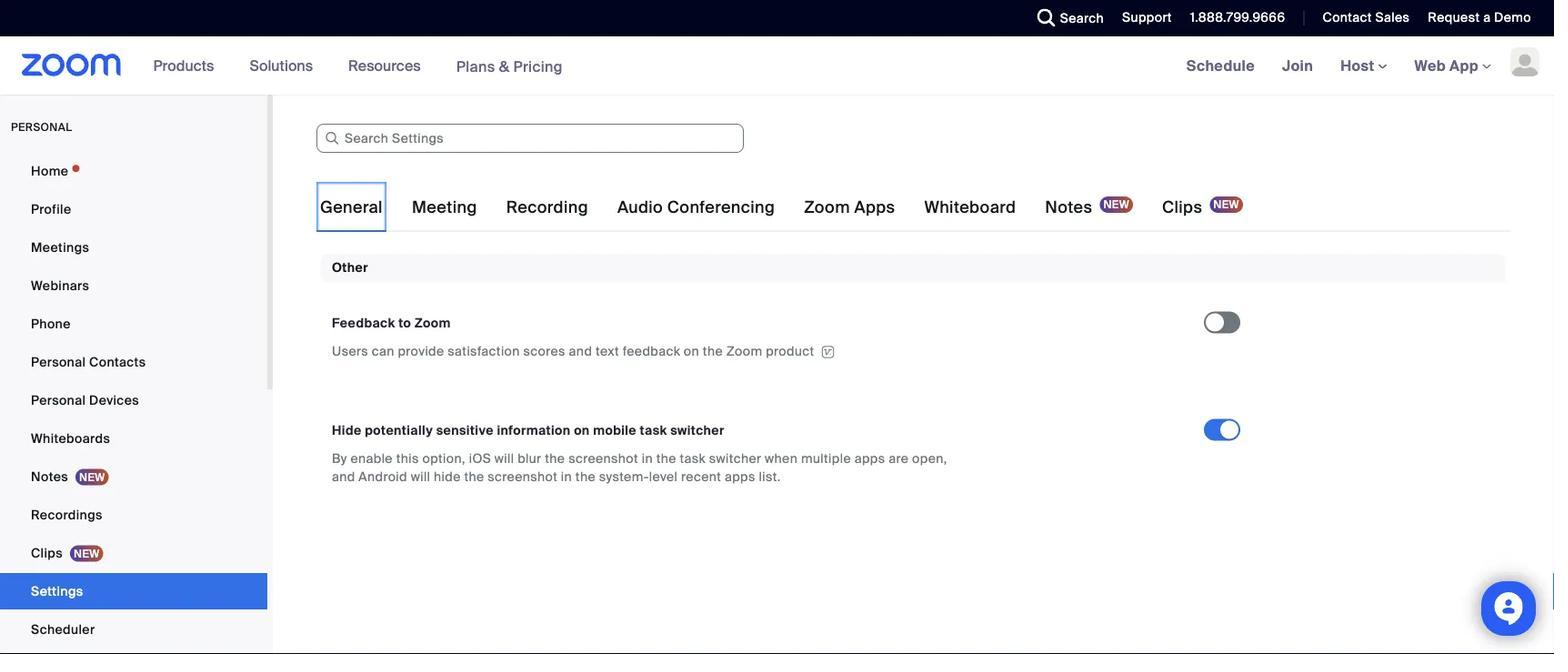 Task type: vqa. For each thing, say whether or not it's contained in the screenshot.
2nd heading from left
no



Task type: locate. For each thing, give the bounding box(es) containing it.
task up recent
[[680, 450, 706, 467]]

0 horizontal spatial on
[[574, 422, 590, 439]]

1 vertical spatial in
[[561, 468, 572, 485]]

profile picture image
[[1511, 47, 1540, 76]]

0 horizontal spatial in
[[561, 468, 572, 485]]

personal for personal devices
[[31, 392, 86, 408]]

0 vertical spatial in
[[642, 450, 653, 467]]

product
[[766, 343, 815, 360]]

products
[[153, 56, 214, 75]]

when
[[765, 450, 798, 467]]

2 vertical spatial zoom
[[727, 343, 763, 360]]

zoom left product
[[727, 343, 763, 360]]

personal for personal contacts
[[31, 353, 86, 370]]

1 vertical spatial notes
[[31, 468, 68, 485]]

whiteboards link
[[0, 420, 267, 457]]

contact sales
[[1323, 9, 1410, 26]]

1 vertical spatial clips
[[31, 544, 63, 561]]

zoom inside tabs of my account settings page tab list
[[804, 197, 850, 218]]

recordings link
[[0, 497, 267, 533]]

users can provide satisfaction scores and text feedback on the zoom product application
[[332, 342, 969, 361]]

0 vertical spatial clips
[[1163, 197, 1203, 218]]

task
[[640, 422, 667, 439], [680, 450, 706, 467]]

the right blur
[[545, 450, 565, 467]]

meetings
[[31, 239, 89, 256]]

1 vertical spatial personal
[[31, 392, 86, 408]]

in up 'level'
[[642, 450, 653, 467]]

1 horizontal spatial and
[[569, 343, 592, 360]]

screenshot down blur
[[488, 468, 558, 485]]

will down the this
[[411, 468, 431, 485]]

1.888.799.9666
[[1191, 9, 1286, 26]]

host button
[[1341, 56, 1388, 75]]

are
[[889, 450, 909, 467]]

1 vertical spatial screenshot
[[488, 468, 558, 485]]

1 vertical spatial and
[[332, 468, 355, 485]]

0 vertical spatial personal
[[31, 353, 86, 370]]

phone
[[31, 315, 71, 332]]

feedback
[[623, 343, 681, 360]]

1 vertical spatial task
[[680, 450, 706, 467]]

request a demo link
[[1415, 0, 1555, 36], [1429, 9, 1532, 26]]

0 vertical spatial and
[[569, 343, 592, 360]]

1 horizontal spatial zoom
[[727, 343, 763, 360]]

satisfaction
[[448, 343, 520, 360]]

apps left list.
[[725, 468, 756, 485]]

0 vertical spatial notes
[[1046, 197, 1093, 218]]

0 horizontal spatial notes
[[31, 468, 68, 485]]

switcher
[[671, 422, 725, 439], [709, 450, 762, 467]]

and down by
[[332, 468, 355, 485]]

and
[[569, 343, 592, 360], [332, 468, 355, 485]]

1 vertical spatial zoom
[[415, 315, 451, 331]]

zoom apps
[[804, 197, 896, 218]]

on right feedback
[[684, 343, 700, 360]]

1 horizontal spatial task
[[680, 450, 706, 467]]

on
[[684, 343, 700, 360], [574, 422, 590, 439]]

1 personal from the top
[[31, 353, 86, 370]]

2 personal from the top
[[31, 392, 86, 408]]

feedback
[[332, 315, 395, 331]]

pricing
[[513, 57, 563, 76]]

0 vertical spatial will
[[495, 450, 514, 467]]

0 horizontal spatial apps
[[725, 468, 756, 485]]

system-
[[599, 468, 649, 485]]

banner containing products
[[0, 36, 1555, 96]]

profile
[[31, 201, 71, 217]]

open,
[[912, 450, 948, 467]]

personal
[[31, 353, 86, 370], [31, 392, 86, 408]]

0 vertical spatial on
[[684, 343, 700, 360]]

0 horizontal spatial and
[[332, 468, 355, 485]]

potentially
[[365, 422, 433, 439]]

web app
[[1415, 56, 1479, 75]]

screenshot up system-
[[569, 450, 639, 467]]

settings link
[[0, 573, 267, 609]]

personal contacts
[[31, 353, 146, 370]]

devices
[[89, 392, 139, 408]]

clips inside tabs of my account settings page tab list
[[1163, 197, 1203, 218]]

scores
[[524, 343, 566, 360]]

banner
[[0, 36, 1555, 96]]

ios
[[469, 450, 491, 467]]

enable
[[351, 450, 393, 467]]

plans & pricing link
[[456, 57, 563, 76], [456, 57, 563, 76]]

1 horizontal spatial on
[[684, 343, 700, 360]]

1 horizontal spatial screenshot
[[569, 450, 639, 467]]

task right mobile
[[640, 422, 667, 439]]

zoom right the to
[[415, 315, 451, 331]]

mobile
[[593, 422, 637, 439]]

0 horizontal spatial clips
[[31, 544, 63, 561]]

1 vertical spatial on
[[574, 422, 590, 439]]

other
[[332, 259, 368, 276]]

0 vertical spatial screenshot
[[569, 450, 639, 467]]

zoom left apps
[[804, 197, 850, 218]]

and inside the by enable this option, ios will blur the screenshot in the task switcher when multiple apps are open, and android will hide the screenshot in the system-level recent apps list.
[[332, 468, 355, 485]]

web app button
[[1415, 56, 1492, 75]]

personal contacts link
[[0, 344, 267, 380]]

switcher inside the by enable this option, ios will blur the screenshot in the task switcher when multiple apps are open, and android will hide the screenshot in the system-level recent apps list.
[[709, 450, 762, 467]]

2 horizontal spatial zoom
[[804, 197, 850, 218]]

0 horizontal spatial will
[[411, 468, 431, 485]]

and left text
[[569, 343, 592, 360]]

1 horizontal spatial apps
[[855, 450, 886, 467]]

personal devices link
[[0, 382, 267, 418]]

support version for feedback to zoom image
[[819, 346, 837, 359]]

home link
[[0, 153, 267, 189]]

in
[[642, 450, 653, 467], [561, 468, 572, 485]]

notes inside personal menu menu
[[31, 468, 68, 485]]

will right ios
[[495, 450, 514, 467]]

1 vertical spatial apps
[[725, 468, 756, 485]]

1 horizontal spatial clips
[[1163, 197, 1203, 218]]

1 vertical spatial will
[[411, 468, 431, 485]]

task inside the by enable this option, ios will blur the screenshot in the task switcher when multiple apps are open, and android will hide the screenshot in the system-level recent apps list.
[[680, 450, 706, 467]]

0 vertical spatial zoom
[[804, 197, 850, 218]]

android
[[359, 468, 407, 485]]

1.888.799.9666 button
[[1177, 0, 1290, 36], [1191, 9, 1286, 26]]

audio
[[618, 197, 663, 218]]

request a demo
[[1429, 9, 1532, 26]]

1 vertical spatial switcher
[[709, 450, 762, 467]]

apps left are
[[855, 450, 886, 467]]

other element
[[321, 254, 1506, 508]]

the right feedback
[[703, 343, 723, 360]]

0 vertical spatial task
[[640, 422, 667, 439]]

zoom
[[804, 197, 850, 218], [415, 315, 451, 331], [727, 343, 763, 360]]

contact sales link
[[1309, 0, 1415, 36], [1323, 9, 1410, 26]]

personal up whiteboards
[[31, 392, 86, 408]]

hide
[[434, 468, 461, 485]]

personal down phone
[[31, 353, 86, 370]]

users
[[332, 343, 368, 360]]

1 horizontal spatial notes
[[1046, 197, 1093, 218]]

blur
[[518, 450, 542, 467]]

in down information
[[561, 468, 572, 485]]

apps
[[855, 450, 886, 467], [725, 468, 756, 485]]

plans & pricing
[[456, 57, 563, 76]]

on left mobile
[[574, 422, 590, 439]]

schedule
[[1187, 56, 1255, 75]]

clips inside personal menu menu
[[31, 544, 63, 561]]

product information navigation
[[140, 36, 577, 96]]

text
[[596, 343, 619, 360]]



Task type: describe. For each thing, give the bounding box(es) containing it.
recent
[[681, 468, 722, 485]]

1 horizontal spatial in
[[642, 450, 653, 467]]

hide potentially sensitive information on mobile task switcher
[[332, 422, 725, 439]]

0 horizontal spatial zoom
[[415, 315, 451, 331]]

solutions
[[250, 56, 313, 75]]

meetings link
[[0, 229, 267, 266]]

conferencing
[[668, 197, 775, 218]]

0 vertical spatial apps
[[855, 450, 886, 467]]

apps
[[855, 197, 896, 218]]

hide
[[332, 422, 362, 439]]

the up 'level'
[[656, 450, 677, 467]]

demo
[[1495, 9, 1532, 26]]

sensitive
[[436, 422, 494, 439]]

phone link
[[0, 306, 267, 342]]

meetings navigation
[[1173, 36, 1555, 96]]

notes link
[[0, 458, 267, 495]]

level
[[649, 468, 678, 485]]

1 horizontal spatial will
[[495, 450, 514, 467]]

to
[[399, 315, 411, 331]]

scheduler link
[[0, 611, 267, 648]]

whiteboard
[[925, 197, 1016, 218]]

schedule link
[[1173, 36, 1269, 95]]

request
[[1429, 9, 1480, 26]]

resources
[[348, 56, 421, 75]]

the left system-
[[576, 468, 596, 485]]

contact
[[1323, 9, 1373, 26]]

a
[[1484, 9, 1491, 26]]

zoom logo image
[[22, 54, 122, 76]]

this
[[396, 450, 419, 467]]

recordings
[[31, 506, 103, 523]]

search button
[[1024, 0, 1109, 36]]

feedback to zoom
[[332, 315, 451, 331]]

clips link
[[0, 535, 267, 571]]

meeting
[[412, 197, 477, 218]]

on inside application
[[684, 343, 700, 360]]

app
[[1450, 56, 1479, 75]]

join
[[1283, 56, 1314, 75]]

&
[[499, 57, 510, 76]]

zoom inside application
[[727, 343, 763, 360]]

whiteboards
[[31, 430, 110, 447]]

personal devices
[[31, 392, 139, 408]]

0 horizontal spatial screenshot
[[488, 468, 558, 485]]

home
[[31, 162, 68, 179]]

0 horizontal spatial task
[[640, 422, 667, 439]]

multiple
[[801, 450, 851, 467]]

webinars link
[[0, 267, 267, 304]]

scheduler
[[31, 621, 95, 638]]

list.
[[759, 468, 781, 485]]

contacts
[[89, 353, 146, 370]]

and inside users can provide satisfaction scores and text feedback on the zoom product application
[[569, 343, 592, 360]]

search
[[1060, 10, 1104, 26]]

settings
[[31, 583, 83, 599]]

can
[[372, 343, 395, 360]]

general
[[320, 197, 383, 218]]

information
[[497, 422, 571, 439]]

host
[[1341, 56, 1379, 75]]

products button
[[153, 36, 222, 95]]

plans
[[456, 57, 495, 76]]

solutions button
[[250, 36, 321, 95]]

by enable this option, ios will blur the screenshot in the task switcher when multiple apps are open, and android will hide the screenshot in the system-level recent apps list.
[[332, 450, 948, 485]]

the inside application
[[703, 343, 723, 360]]

sales
[[1376, 9, 1410, 26]]

by
[[332, 450, 347, 467]]

personal menu menu
[[0, 153, 267, 654]]

notes inside tabs of my account settings page tab list
[[1046, 197, 1093, 218]]

Search Settings text field
[[317, 124, 744, 153]]

web
[[1415, 56, 1446, 75]]

audio conferencing
[[618, 197, 775, 218]]

0 vertical spatial switcher
[[671, 422, 725, 439]]

users can provide satisfaction scores and text feedback on the zoom product
[[332, 343, 815, 360]]

support
[[1123, 9, 1172, 26]]

profile link
[[0, 191, 267, 227]]

the down ios
[[464, 468, 485, 485]]

webinars
[[31, 277, 89, 294]]

tabs of my account settings page tab list
[[317, 182, 1247, 233]]

personal
[[11, 120, 72, 134]]

join link
[[1269, 36, 1327, 95]]

option,
[[423, 450, 466, 467]]

provide
[[398, 343, 444, 360]]

resources button
[[348, 36, 429, 95]]



